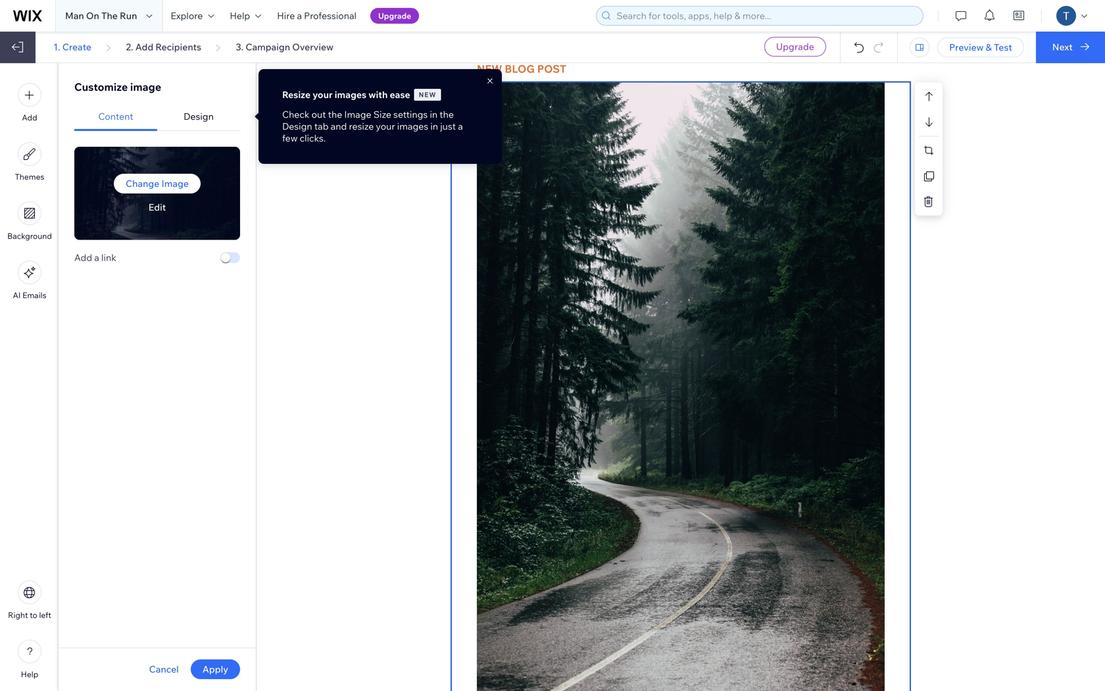 Task type: locate. For each thing, give the bounding box(es) containing it.
1 horizontal spatial upgrade
[[777, 41, 815, 52]]

emails
[[22, 290, 46, 300]]

in down "new"
[[430, 109, 438, 120]]

test
[[995, 41, 1013, 53]]

1. create
[[53, 41, 91, 53]]

upgrade down search for tools, apps, help & more... field on the top right of the page
[[777, 41, 815, 52]]

3.
[[236, 41, 244, 53]]

upgrade for bottom "upgrade" button
[[777, 41, 815, 52]]

1 horizontal spatial upgrade button
[[765, 37, 827, 57]]

1 horizontal spatial the
[[440, 109, 454, 120]]

0 horizontal spatial upgrade button
[[371, 8, 419, 24]]

2 the from the left
[[440, 109, 454, 120]]

image
[[345, 109, 372, 120], [162, 178, 189, 189]]

ai
[[13, 290, 21, 300]]

add left link
[[74, 252, 92, 263]]

upgrade right 'professional'
[[378, 11, 412, 21]]

image up 'edit'
[[162, 178, 189, 189]]

1 horizontal spatial add
[[74, 252, 92, 263]]

design
[[184, 111, 214, 122], [282, 120, 312, 132]]

a right just
[[458, 120, 463, 132]]

content button
[[74, 103, 157, 131]]

1 horizontal spatial image
[[345, 109, 372, 120]]

new
[[419, 91, 437, 99]]

resize
[[282, 89, 311, 100]]

on
[[86, 10, 99, 21]]

1 vertical spatial help
[[21, 669, 38, 679]]

change image button
[[114, 174, 201, 193]]

1 horizontal spatial help
[[230, 10, 250, 21]]

hire a professional link
[[269, 0, 365, 32]]

upgrade button right 'professional'
[[371, 8, 419, 24]]

run
[[120, 10, 137, 21]]

&
[[986, 41, 992, 53]]

add for add a link
[[74, 252, 92, 263]]

1 horizontal spatial your
[[376, 120, 395, 132]]

images left with
[[335, 89, 367, 100]]

1.
[[53, 41, 60, 53]]

add
[[135, 41, 154, 53], [22, 113, 37, 122], [74, 252, 92, 263]]

a for link
[[94, 252, 99, 263]]

help down the right to left on the left bottom of the page
[[21, 669, 38, 679]]

1 vertical spatial image
[[162, 178, 189, 189]]

your up out
[[313, 89, 333, 100]]

1 horizontal spatial help button
[[222, 0, 269, 32]]

add up themes button
[[22, 113, 37, 122]]

recipients
[[156, 41, 201, 53]]

2 vertical spatial a
[[94, 252, 99, 263]]

0 horizontal spatial add
[[22, 113, 37, 122]]

hire a professional
[[277, 10, 357, 21]]

0 vertical spatial add
[[135, 41, 154, 53]]

image inside button
[[162, 178, 189, 189]]

explore
[[171, 10, 203, 21]]

overview
[[292, 41, 334, 53]]

0 horizontal spatial help
[[21, 669, 38, 679]]

add button
[[18, 83, 41, 122]]

the up and
[[328, 109, 342, 120]]

2 vertical spatial add
[[74, 252, 92, 263]]

0 horizontal spatial help button
[[18, 640, 41, 679]]

tab list
[[74, 103, 240, 131]]

add inside "button"
[[22, 113, 37, 122]]

2 horizontal spatial add
[[135, 41, 154, 53]]

1 horizontal spatial images
[[397, 120, 429, 132]]

in
[[430, 109, 438, 120], [431, 120, 438, 132]]

a left link
[[94, 252, 99, 263]]

in left just
[[431, 120, 438, 132]]

1 vertical spatial images
[[397, 120, 429, 132]]

right to left button
[[8, 581, 51, 620]]

1 vertical spatial your
[[376, 120, 395, 132]]

2 horizontal spatial a
[[458, 120, 463, 132]]

a
[[297, 10, 302, 21], [458, 120, 463, 132], [94, 252, 99, 263]]

resize
[[349, 120, 374, 132]]

help up the 3.
[[230, 10, 250, 21]]

a right hire at the left of page
[[297, 10, 302, 21]]

add for add
[[22, 113, 37, 122]]

image up resize
[[345, 109, 372, 120]]

help
[[230, 10, 250, 21], [21, 669, 38, 679]]

content
[[98, 111, 133, 122]]

1 vertical spatial a
[[458, 120, 463, 132]]

with
[[369, 89, 388, 100]]

clicks.
[[300, 132, 326, 144]]

the
[[101, 10, 118, 21]]

preview & test button
[[938, 38, 1025, 57]]

apply button
[[191, 660, 240, 679]]

size
[[374, 109, 392, 120]]

0 horizontal spatial upgrade
[[378, 11, 412, 21]]

professional
[[304, 10, 357, 21]]

create
[[62, 41, 91, 53]]

campaign
[[246, 41, 290, 53]]

0 vertical spatial upgrade button
[[371, 8, 419, 24]]

0 vertical spatial help button
[[222, 0, 269, 32]]

0 horizontal spatial images
[[335, 89, 367, 100]]

customize
[[74, 80, 128, 93]]

resize your images with ease
[[282, 89, 410, 100]]

right
[[8, 610, 28, 620]]

0 horizontal spatial the
[[328, 109, 342, 120]]

0 vertical spatial a
[[297, 10, 302, 21]]

1. create link
[[53, 41, 91, 53]]

preview & test
[[950, 41, 1013, 53]]

upgrade button down search for tools, apps, help & more... field on the top right of the page
[[765, 37, 827, 57]]

0 horizontal spatial design
[[184, 111, 214, 122]]

1 vertical spatial add
[[22, 113, 37, 122]]

the up just
[[440, 109, 454, 120]]

man on the run
[[65, 10, 137, 21]]

a inside the check out the image size settings in the design tab and resize your images in just a few clicks.
[[458, 120, 463, 132]]

upgrade button
[[371, 8, 419, 24], [765, 37, 827, 57]]

images inside the check out the image size settings in the design tab and resize your images in just a few clicks.
[[397, 120, 429, 132]]

0 vertical spatial image
[[345, 109, 372, 120]]

0 vertical spatial help
[[230, 10, 250, 21]]

tab list containing content
[[74, 103, 240, 131]]

0 horizontal spatial your
[[313, 89, 333, 100]]

help button up the 3.
[[222, 0, 269, 32]]

1 vertical spatial upgrade button
[[765, 37, 827, 57]]

images
[[335, 89, 367, 100], [397, 120, 429, 132]]

1 horizontal spatial a
[[297, 10, 302, 21]]

cancel
[[149, 663, 179, 675]]

0 vertical spatial upgrade
[[378, 11, 412, 21]]

apply
[[203, 663, 228, 675]]

help button
[[222, 0, 269, 32], [18, 640, 41, 679]]

your down size at top
[[376, 120, 395, 132]]

1 vertical spatial upgrade
[[777, 41, 815, 52]]

background button
[[7, 201, 52, 241]]

and
[[331, 120, 347, 132]]

help button down the right to left on the left bottom of the page
[[18, 640, 41, 679]]

your
[[313, 89, 333, 100], [376, 120, 395, 132]]

settings
[[394, 109, 428, 120]]

0 horizontal spatial image
[[162, 178, 189, 189]]

0 vertical spatial your
[[313, 89, 333, 100]]

upgrade
[[378, 11, 412, 21], [777, 41, 815, 52]]

0 vertical spatial images
[[335, 89, 367, 100]]

1 horizontal spatial design
[[282, 120, 312, 132]]

few
[[282, 132, 298, 144]]

the
[[328, 109, 342, 120], [440, 109, 454, 120]]

images down settings
[[397, 120, 429, 132]]

add right 2.
[[135, 41, 154, 53]]

upgrade for left "upgrade" button
[[378, 11, 412, 21]]

0 horizontal spatial a
[[94, 252, 99, 263]]



Task type: vqa. For each thing, say whether or not it's contained in the screenshot.
4.8 (439)
no



Task type: describe. For each thing, give the bounding box(es) containing it.
check
[[282, 109, 310, 120]]

ai emails
[[13, 290, 46, 300]]

2. add recipients link
[[126, 41, 201, 53]]

3. campaign overview link
[[236, 41, 334, 53]]

out
[[312, 109, 326, 120]]

to
[[30, 610, 37, 620]]

design button
[[157, 103, 240, 131]]

change
[[126, 178, 160, 189]]

ai emails button
[[13, 261, 46, 300]]

image
[[130, 80, 161, 93]]

Search for tools, apps, help & more... field
[[613, 7, 920, 25]]

left
[[39, 610, 51, 620]]

link
[[101, 252, 116, 263]]

themes button
[[15, 142, 44, 182]]

a for professional
[[297, 10, 302, 21]]

edit
[[149, 201, 166, 213]]

background
[[7, 231, 52, 241]]

next
[[1053, 41, 1073, 53]]

ease
[[390, 89, 410, 100]]

design inside the check out the image size settings in the design tab and resize your images in just a few clicks.
[[282, 120, 312, 132]]

1 vertical spatial help button
[[18, 640, 41, 679]]

customize image
[[74, 80, 161, 93]]

0 vertical spatial in
[[430, 109, 438, 120]]

check out the image size settings in the design tab and resize your images in just a few clicks.
[[282, 109, 463, 144]]

2. add recipients
[[126, 41, 201, 53]]

edit button
[[149, 201, 166, 213]]

change image
[[126, 178, 189, 189]]

man
[[65, 10, 84, 21]]

image inside the check out the image size settings in the design tab and resize your images in just a few clicks.
[[345, 109, 372, 120]]

cancel button
[[149, 663, 179, 675]]

design inside 'design' button
[[184, 111, 214, 122]]

tab
[[315, 120, 329, 132]]

2.
[[126, 41, 133, 53]]

1 the from the left
[[328, 109, 342, 120]]

add a link
[[74, 252, 116, 263]]

hire
[[277, 10, 295, 21]]

your inside the check out the image size settings in the design tab and resize your images in just a few clicks.
[[376, 120, 395, 132]]

preview
[[950, 41, 984, 53]]

just
[[440, 120, 456, 132]]

right to left
[[8, 610, 51, 620]]

themes
[[15, 172, 44, 182]]

next button
[[1037, 32, 1106, 63]]

3. campaign overview
[[236, 41, 334, 53]]

1 vertical spatial in
[[431, 120, 438, 132]]



